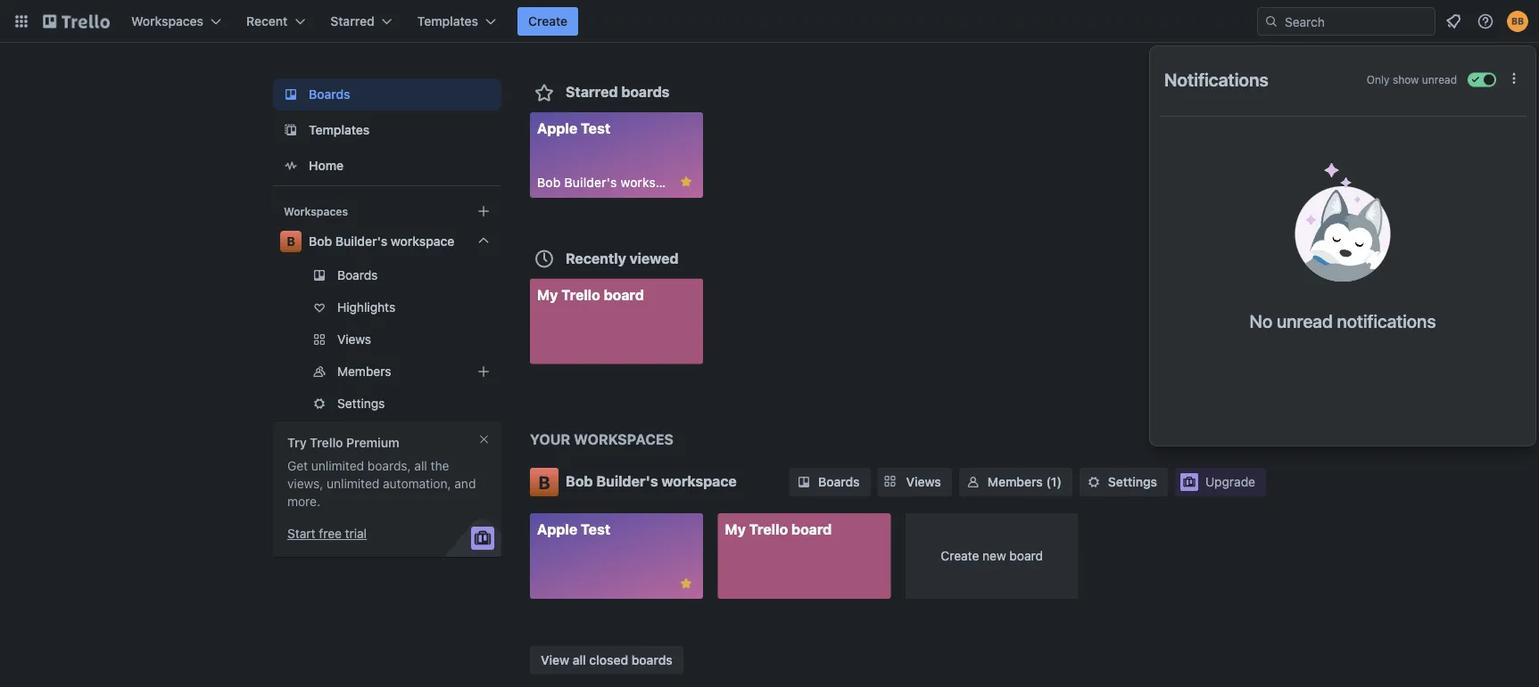 Task type: describe. For each thing, give the bounding box(es) containing it.
templates link
[[273, 114, 501, 146]]

trial
[[345, 527, 367, 542]]

0 vertical spatial bob builder's workspace
[[537, 175, 685, 190]]

more.
[[287, 495, 320, 509]]

workspaces inside "popup button"
[[131, 14, 203, 29]]

premium
[[346, 436, 399, 451]]

templates button
[[407, 7, 507, 36]]

apple test link
[[530, 514, 703, 600]]

boards link for highlights
[[273, 261, 501, 290]]

0 vertical spatial builder's
[[564, 175, 617, 190]]

switch to… image
[[12, 12, 30, 30]]

Search field
[[1279, 8, 1435, 35]]

0 horizontal spatial my trello board
[[537, 286, 644, 303]]

0 vertical spatial boards
[[309, 87, 350, 102]]

start free trial
[[287, 527, 367, 542]]

click to unstar this board. it will be removed from your starred list. image for bob builder's workspace
[[678, 174, 694, 190]]

board for my trello board link to the top
[[604, 286, 644, 303]]

back to home image
[[43, 7, 110, 36]]

recently viewed
[[566, 250, 678, 267]]

new
[[982, 549, 1006, 564]]

try trello premium get unlimited boards, all the views, unlimited automation, and more.
[[287, 436, 476, 509]]

1 horizontal spatial trello
[[561, 286, 600, 303]]

2 vertical spatial workspace
[[661, 473, 737, 490]]

views for rightmost views link
[[906, 475, 941, 490]]

primary element
[[0, 0, 1539, 43]]

all inside button
[[573, 653, 586, 668]]

taco image
[[1295, 163, 1391, 282]]

1 vertical spatial b
[[538, 472, 550, 493]]

members (1)
[[988, 475, 1062, 490]]

1 horizontal spatial settings
[[1108, 475, 1157, 490]]

2 apple from the top
[[537, 521, 577, 538]]

0 vertical spatial boards
[[621, 83, 670, 100]]

2 horizontal spatial trello
[[749, 521, 788, 538]]

1 vertical spatial workspaces
[[284, 205, 348, 218]]

only
[[1367, 74, 1390, 86]]

all inside try trello premium get unlimited boards, all the views, unlimited automation, and more.
[[414, 459, 427, 474]]

create for create new board
[[941, 549, 979, 564]]

start free trial button
[[287, 526, 367, 543]]

add image
[[473, 361, 494, 383]]

trello inside try trello premium get unlimited boards, all the views, unlimited automation, and more.
[[310, 436, 343, 451]]

create for create
[[528, 14, 568, 29]]

0 horizontal spatial bob
[[309, 234, 332, 249]]

sm image for boards
[[795, 474, 813, 492]]

home link
[[273, 150, 501, 182]]

1 vertical spatial builder's
[[335, 234, 387, 249]]

create new board
[[941, 549, 1043, 564]]

only show unread
[[1367, 74, 1457, 86]]

apple test inside apple test link
[[537, 521, 610, 538]]

boards for highlights
[[337, 268, 378, 283]]

(1)
[[1046, 475, 1062, 490]]

sm image for settings
[[1085, 474, 1103, 492]]

boards for views
[[818, 475, 860, 490]]

free
[[319, 527, 342, 542]]

search image
[[1264, 14, 1279, 29]]

0 vertical spatial boards link
[[273, 79, 501, 111]]

templates inside 'popup button'
[[417, 14, 478, 29]]

1 horizontal spatial settings link
[[1079, 468, 1168, 497]]

members link
[[273, 358, 519, 386]]

highlights link
[[273, 294, 501, 322]]

get
[[287, 459, 308, 474]]

1 vertical spatial my trello board
[[725, 521, 832, 538]]

board image
[[280, 84, 302, 105]]

try
[[287, 436, 307, 451]]

view all closed boards button
[[530, 646, 683, 675]]

starred boards
[[566, 83, 670, 100]]

upgrade
[[1205, 475, 1255, 490]]

0 horizontal spatial b
[[287, 234, 295, 249]]

1 vertical spatial my trello board link
[[718, 514, 891, 600]]

create button
[[518, 7, 578, 36]]

template board image
[[280, 120, 302, 141]]



Task type: locate. For each thing, give the bounding box(es) containing it.
0 vertical spatial bob
[[537, 175, 561, 190]]

0 notifications image
[[1443, 11, 1464, 32]]

1 vertical spatial board
[[791, 521, 832, 538]]

home image
[[280, 155, 302, 177]]

2 apple test from the top
[[537, 521, 610, 538]]

workspace down workspaces
[[661, 473, 737, 490]]

0 vertical spatial my
[[537, 286, 558, 303]]

settings
[[337, 397, 385, 411], [1108, 475, 1157, 490]]

starred
[[330, 14, 374, 29], [566, 83, 618, 100]]

1 vertical spatial starred
[[566, 83, 618, 100]]

templates right starred popup button
[[417, 14, 478, 29]]

0 vertical spatial templates
[[417, 14, 478, 29]]

builder's up highlights
[[335, 234, 387, 249]]

b
[[287, 234, 295, 249], [538, 472, 550, 493]]

bob builder's workspace up highlights link
[[309, 234, 454, 249]]

my
[[537, 286, 558, 303], [725, 521, 746, 538]]

unlimited down "boards,"
[[327, 477, 379, 492]]

1 vertical spatial templates
[[309, 123, 370, 137]]

1 vertical spatial test
[[581, 521, 610, 538]]

0 horizontal spatial unread
[[1277, 310, 1333, 331]]

workspaces
[[574, 431, 674, 448]]

test inside apple test link
[[581, 521, 610, 538]]

1 vertical spatial views link
[[878, 468, 952, 497]]

views left sm image
[[906, 475, 941, 490]]

upgrade button
[[1175, 468, 1266, 497]]

recent
[[246, 14, 288, 29]]

unread
[[1422, 74, 1457, 86], [1277, 310, 1333, 331]]

1 horizontal spatial sm image
[[1085, 474, 1103, 492]]

b down home icon at the left top
[[287, 234, 295, 249]]

0 vertical spatial click to unstar this board. it will be removed from your starred list. image
[[678, 174, 694, 190]]

1 vertical spatial apple
[[537, 521, 577, 538]]

0 vertical spatial settings link
[[273, 390, 501, 418]]

apple
[[537, 120, 577, 137], [537, 521, 577, 538]]

create inside button
[[528, 14, 568, 29]]

0 horizontal spatial views link
[[273, 326, 501, 354]]

views down highlights
[[337, 332, 371, 347]]

board
[[604, 286, 644, 303], [791, 521, 832, 538], [1009, 549, 1043, 564]]

members
[[337, 364, 391, 379], [988, 475, 1043, 490]]

settings link down members link
[[273, 390, 501, 418]]

members left (1) on the right bottom of the page
[[988, 475, 1043, 490]]

starred for starred boards
[[566, 83, 618, 100]]

0 horizontal spatial sm image
[[795, 474, 813, 492]]

1 vertical spatial boards link
[[273, 261, 501, 290]]

settings link right (1) on the right bottom of the page
[[1079, 468, 1168, 497]]

views for views link to the top
[[337, 332, 371, 347]]

unlimited up "views,"
[[311, 459, 364, 474]]

starred for starred
[[330, 14, 374, 29]]

1 test from the top
[[581, 120, 610, 137]]

boards
[[621, 83, 670, 100], [631, 653, 673, 668]]

members inside members link
[[337, 364, 391, 379]]

all up automation,
[[414, 459, 427, 474]]

0 vertical spatial all
[[414, 459, 427, 474]]

settings link
[[273, 390, 501, 418], [1079, 468, 1168, 497]]

1 vertical spatial click to unstar this board. it will be removed from your starred list. image
[[678, 576, 694, 592]]

0 vertical spatial apple test
[[537, 120, 610, 137]]

0 vertical spatial views link
[[273, 326, 501, 354]]

click to unstar this board. it will be removed from your starred list. image
[[678, 174, 694, 190], [678, 576, 694, 592]]

builder's down workspaces
[[596, 473, 658, 490]]

0 horizontal spatial views
[[337, 332, 371, 347]]

1 horizontal spatial b
[[538, 472, 550, 493]]

0 horizontal spatial my
[[537, 286, 558, 303]]

settings right (1) on the right bottom of the page
[[1108, 475, 1157, 490]]

sm image
[[795, 474, 813, 492], [1085, 474, 1103, 492]]

0 horizontal spatial board
[[604, 286, 644, 303]]

0 vertical spatial trello
[[561, 286, 600, 303]]

starred button
[[320, 7, 403, 36]]

1 vertical spatial bob builder's workspace
[[309, 234, 454, 249]]

1 horizontal spatial board
[[791, 521, 832, 538]]

1 vertical spatial unlimited
[[327, 477, 379, 492]]

1 vertical spatial views
[[906, 475, 941, 490]]

your workspaces
[[530, 431, 674, 448]]

settings up premium
[[337, 397, 385, 411]]

0 vertical spatial create
[[528, 14, 568, 29]]

0 horizontal spatial members
[[337, 364, 391, 379]]

1 apple test from the top
[[537, 120, 610, 137]]

apple test
[[537, 120, 610, 137], [537, 521, 610, 538]]

b down 'your'
[[538, 472, 550, 493]]

1 horizontal spatial bob
[[537, 175, 561, 190]]

2 vertical spatial boards
[[818, 475, 860, 490]]

starred inside popup button
[[330, 14, 374, 29]]

1 horizontal spatial views
[[906, 475, 941, 490]]

unread right 'show'
[[1422, 74, 1457, 86]]

builder's up 'recently'
[[564, 175, 617, 190]]

starred down create button
[[566, 83, 618, 100]]

0 vertical spatial my trello board
[[537, 286, 644, 303]]

bob
[[537, 175, 561, 190], [309, 234, 332, 249], [566, 473, 593, 490]]

view
[[541, 653, 569, 668]]

bob builder's workspace
[[537, 175, 685, 190], [309, 234, 454, 249], [566, 473, 737, 490]]

workspace up highlights link
[[391, 234, 454, 249]]

1 vertical spatial my
[[725, 521, 746, 538]]

my trello board link
[[530, 279, 703, 364], [718, 514, 891, 600]]

0 vertical spatial starred
[[330, 14, 374, 29]]

2 test from the top
[[581, 521, 610, 538]]

bob builder (bobbuilder40) image
[[1507, 11, 1528, 32]]

0 horizontal spatial settings link
[[273, 390, 501, 418]]

bob builder's workspace down workspaces
[[566, 473, 737, 490]]

members down highlights
[[337, 364, 391, 379]]

1 horizontal spatial workspaces
[[284, 205, 348, 218]]

1 vertical spatial trello
[[310, 436, 343, 451]]

1 horizontal spatial create
[[941, 549, 979, 564]]

your
[[530, 431, 570, 448]]

0 horizontal spatial templates
[[309, 123, 370, 137]]

1 apple from the top
[[537, 120, 577, 137]]

home
[[309, 158, 344, 173]]

1 horizontal spatial templates
[[417, 14, 478, 29]]

0 horizontal spatial settings
[[337, 397, 385, 411]]

1 vertical spatial settings link
[[1079, 468, 1168, 497]]

click to unstar this board. it will be removed from your starred list. image for apple test
[[678, 576, 694, 592]]

members for members
[[337, 364, 391, 379]]

2 sm image from the left
[[1085, 474, 1103, 492]]

0 vertical spatial unread
[[1422, 74, 1457, 86]]

0 horizontal spatial my trello board link
[[530, 279, 703, 364]]

1 horizontal spatial my trello board
[[725, 521, 832, 538]]

1 horizontal spatial unread
[[1422, 74, 1457, 86]]

workspace up viewed
[[621, 175, 685, 190]]

boards link
[[273, 79, 501, 111], [273, 261, 501, 290], [790, 468, 870, 497]]

1 vertical spatial workspace
[[391, 234, 454, 249]]

boards,
[[367, 459, 411, 474]]

2 horizontal spatial board
[[1009, 549, 1043, 564]]

0 horizontal spatial all
[[414, 459, 427, 474]]

test
[[581, 120, 610, 137], [581, 521, 610, 538]]

2 vertical spatial trello
[[749, 521, 788, 538]]

automation,
[[383, 477, 451, 492]]

2 click to unstar this board. it will be removed from your starred list. image from the top
[[678, 576, 694, 592]]

unread right no
[[1277, 310, 1333, 331]]

1 vertical spatial settings
[[1108, 475, 1157, 490]]

recently
[[566, 250, 626, 267]]

0 vertical spatial workspace
[[621, 175, 685, 190]]

2 vertical spatial builder's
[[596, 473, 658, 490]]

sm image inside settings link
[[1085, 474, 1103, 492]]

all right view
[[573, 653, 586, 668]]

create
[[528, 14, 568, 29], [941, 549, 979, 564]]

forward image
[[498, 361, 519, 383]]

1 vertical spatial bob
[[309, 234, 332, 249]]

0 horizontal spatial trello
[[310, 436, 343, 451]]

viewed
[[630, 250, 678, 267]]

0 horizontal spatial create
[[528, 14, 568, 29]]

1 horizontal spatial my trello board link
[[718, 514, 891, 600]]

sm image
[[964, 474, 982, 492]]

unlimited
[[311, 459, 364, 474], [327, 477, 379, 492]]

highlights
[[337, 300, 395, 315]]

notifications
[[1337, 310, 1436, 331]]

2 vertical spatial bob builder's workspace
[[566, 473, 737, 490]]

bob builder's workspace up recently viewed
[[537, 175, 685, 190]]

my trello board
[[537, 286, 644, 303], [725, 521, 832, 538]]

1 horizontal spatial starred
[[566, 83, 618, 100]]

starred right the recent dropdown button
[[330, 14, 374, 29]]

1 sm image from the left
[[795, 474, 813, 492]]

1 horizontal spatial my
[[725, 521, 746, 538]]

board for bottom my trello board link
[[791, 521, 832, 538]]

0 vertical spatial views
[[337, 332, 371, 347]]

boards link for views
[[790, 468, 870, 497]]

views link
[[273, 326, 501, 354], [878, 468, 952, 497]]

open information menu image
[[1477, 12, 1494, 30]]

1 vertical spatial unread
[[1277, 310, 1333, 331]]

1 vertical spatial boards
[[631, 653, 673, 668]]

builder's
[[564, 175, 617, 190], [335, 234, 387, 249], [596, 473, 658, 490]]

1 horizontal spatial views link
[[878, 468, 952, 497]]

0 vertical spatial workspaces
[[131, 14, 203, 29]]

boards
[[309, 87, 350, 102], [337, 268, 378, 283], [818, 475, 860, 490]]

0 vertical spatial test
[[581, 120, 610, 137]]

views link down highlights link
[[273, 326, 501, 354]]

click to unstar this board. it will be removed from your starred list. image inside apple test link
[[678, 576, 694, 592]]

2 horizontal spatial bob
[[566, 473, 593, 490]]

0 horizontal spatial workspaces
[[131, 14, 203, 29]]

workspaces button
[[120, 7, 232, 36]]

members for members (1)
[[988, 475, 1043, 490]]

trello
[[561, 286, 600, 303], [310, 436, 343, 451], [749, 521, 788, 538]]

1 vertical spatial members
[[988, 475, 1043, 490]]

closed
[[589, 653, 628, 668]]

1 vertical spatial create
[[941, 549, 979, 564]]

templates
[[417, 14, 478, 29], [309, 123, 370, 137]]

no
[[1250, 310, 1272, 331]]

0 vertical spatial settings
[[337, 397, 385, 411]]

workspaces
[[131, 14, 203, 29], [284, 205, 348, 218]]

2 vertical spatial board
[[1009, 549, 1043, 564]]

create a workspace image
[[473, 201, 494, 222]]

recent button
[[236, 7, 316, 36]]

and
[[454, 477, 476, 492]]

boards inside view all closed boards button
[[631, 653, 673, 668]]

views
[[337, 332, 371, 347], [906, 475, 941, 490]]

1 vertical spatial all
[[573, 653, 586, 668]]

1 click to unstar this board. it will be removed from your starred list. image from the top
[[678, 174, 694, 190]]

start
[[287, 527, 315, 542]]

2 vertical spatial boards link
[[790, 468, 870, 497]]

the
[[431, 459, 449, 474]]

1 vertical spatial boards
[[337, 268, 378, 283]]

0 vertical spatial members
[[337, 364, 391, 379]]

view all closed boards
[[541, 653, 673, 668]]

all
[[414, 459, 427, 474], [573, 653, 586, 668]]

no unread notifications
[[1250, 310, 1436, 331]]

1 vertical spatial apple test
[[537, 521, 610, 538]]

sm image inside boards "link"
[[795, 474, 813, 492]]

views,
[[287, 477, 323, 492]]

0 horizontal spatial starred
[[330, 14, 374, 29]]

0 vertical spatial unlimited
[[311, 459, 364, 474]]

notifications
[[1164, 69, 1269, 90]]

views link left sm image
[[878, 468, 952, 497]]

templates up home
[[309, 123, 370, 137]]

show
[[1393, 74, 1419, 86]]

0 vertical spatial my trello board link
[[530, 279, 703, 364]]

0 vertical spatial b
[[287, 234, 295, 249]]

workspace
[[621, 175, 685, 190], [391, 234, 454, 249], [661, 473, 737, 490]]

2 vertical spatial bob
[[566, 473, 593, 490]]



Task type: vqa. For each thing, say whether or not it's contained in the screenshot.
Trello Team IMAGE
no



